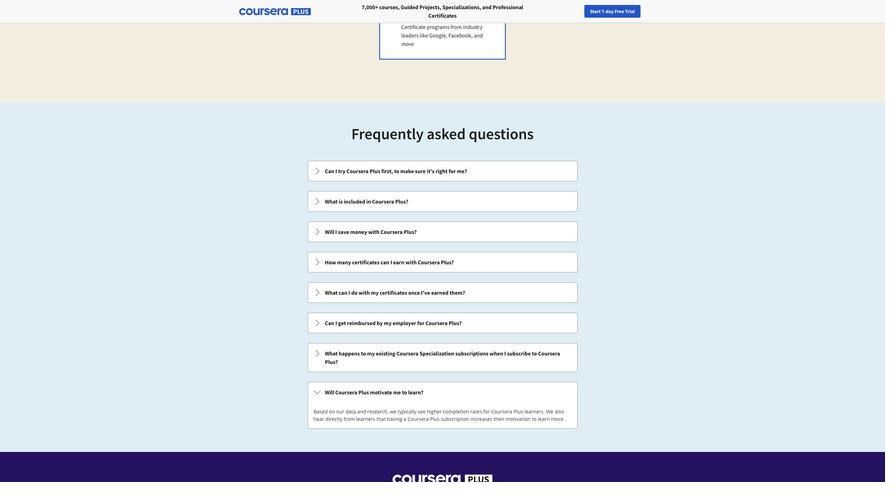 Task type: describe. For each thing, give the bounding box(es) containing it.
certificates
[[429, 12, 457, 19]]

by
[[377, 319, 383, 327]]

my inside what happens to my existing coursera specialization subscriptions when i subscribe to coursera plus?
[[367, 350, 375, 357]]

list containing can i try coursera plus first, to make sure it's right for me?
[[307, 160, 578, 429]]

them?
[[450, 289, 465, 296]]

learn
[[538, 416, 550, 422]]

employer
[[393, 319, 416, 327]]

leaders
[[401, 32, 419, 39]]

i've
[[421, 289, 430, 296]]

what for what is included in coursera plus?
[[325, 198, 338, 205]]

first,
[[381, 168, 393, 175]]

plus left first,
[[370, 168, 380, 175]]

questions
[[469, 124, 534, 143]]

will coursera plus motivate me to learn?
[[325, 389, 424, 396]]

once
[[408, 289, 420, 296]]

day
[[606, 8, 614, 14]]

to right me at the left of the page
[[402, 389, 407, 396]]

and inside based on our data and research, we typically see higher completion rates for coursera plus learners. we also hear directly from learners that having a coursera plus subscription increases their motivation to learn more.
[[357, 408, 366, 415]]

can i get reimbursed by my employer for coursera plus?
[[325, 319, 462, 327]]

in
[[366, 198, 371, 205]]

what happens to my existing coursera specialization subscriptions when i subscribe to coursera plus?
[[325, 350, 560, 365]]

to inside based on our data and research, we typically see higher completion rates for coursera plus learners. we also hear directly from learners that having a coursera plus subscription increases their motivation to learn more.
[[532, 416, 537, 422]]

how many certificates can i earn with coursera plus? button
[[308, 252, 577, 272]]

with for plus?
[[368, 228, 380, 235]]

save
[[338, 228, 349, 235]]

with for certificates
[[359, 289, 370, 296]]

asked
[[427, 124, 466, 143]]

having
[[387, 416, 402, 422]]

included
[[344, 198, 365, 205]]

what is included in coursera plus? button
[[308, 192, 577, 211]]

subscribe
[[507, 350, 531, 357]]

can i try coursera plus first, to make sure it's right for me? button
[[308, 161, 577, 181]]

subscriptions
[[455, 350, 489, 357]]

i inside dropdown button
[[335, 228, 337, 235]]

choose from more than 15 professional certificate programs from industry leaders like google, facebook, and more
[[401, 15, 494, 47]]

i left do
[[349, 289, 350, 296]]

what is included in coursera plus?
[[325, 198, 408, 205]]

coursera right subscribe
[[538, 350, 560, 357]]

0 vertical spatial certificates
[[352, 259, 380, 266]]

coursera inside how many certificates can i earn with coursera plus? dropdown button
[[418, 259, 440, 266]]

courses,
[[379, 4, 400, 11]]

guided
[[401, 4, 418, 11]]

15
[[458, 15, 464, 22]]

what for what happens to my existing coursera specialization subscriptions when i subscribe to coursera plus?
[[325, 350, 338, 357]]

based on our data and research, we typically see higher completion rates for coursera plus learners. we also hear directly from learners that having a coursera plus subscription increases their motivation to learn more.
[[314, 408, 565, 422]]

motivation
[[506, 416, 531, 422]]

for inside can i get reimbursed by my employer for coursera plus? dropdown button
[[417, 319, 425, 327]]

on
[[329, 408, 335, 415]]

what for what can i do with my certificates once i've earned them?
[[325, 289, 338, 296]]

earned
[[431, 289, 449, 296]]

completion
[[443, 408, 469, 415]]

programs
[[427, 23, 450, 30]]

industry
[[463, 23, 483, 30]]

7-
[[602, 8, 606, 14]]

is
[[339, 198, 343, 205]]

coursera down "see"
[[408, 416, 429, 422]]

i left earn at the bottom of the page
[[390, 259, 392, 266]]

frequently
[[351, 124, 424, 143]]

get
[[338, 319, 346, 327]]

coursera right existing
[[397, 350, 419, 357]]

to right subscribe
[[532, 350, 537, 357]]

0 vertical spatial coursera plus image
[[239, 8, 311, 15]]

will for will i save money with coursera plus?
[[325, 228, 334, 235]]

directly
[[326, 416, 342, 422]]

me
[[393, 389, 401, 396]]

how many certificates can i earn with coursera plus?
[[325, 259, 454, 266]]

that
[[377, 416, 386, 422]]

money
[[350, 228, 367, 235]]

plus up motivation
[[514, 408, 523, 415]]

learners
[[356, 416, 375, 422]]

plus left motivate
[[358, 389, 369, 396]]

can i try coursera plus first, to make sure it's right for me?
[[325, 168, 467, 175]]

research,
[[367, 408, 389, 415]]

0 vertical spatial more
[[433, 15, 445, 22]]

hear
[[314, 416, 324, 422]]

plus? inside what happens to my existing coursera specialization subscriptions when i subscribe to coursera plus?
[[325, 358, 338, 365]]

than
[[446, 15, 457, 22]]

1 vertical spatial certificates
[[380, 289, 407, 296]]

1 horizontal spatial coursera plus image
[[393, 475, 493, 482]]

i inside what happens to my existing coursera specialization subscriptions when i subscribe to coursera plus?
[[504, 350, 506, 357]]

typically
[[398, 408, 417, 415]]

certificate
[[401, 23, 426, 30]]

learn?
[[408, 389, 424, 396]]

right
[[436, 168, 448, 175]]

facebook,
[[449, 32, 473, 39]]

motivate
[[370, 389, 392, 396]]

frequently asked questions
[[351, 124, 534, 143]]

coursera inside will coursera plus motivate me to learn? dropdown button
[[335, 389, 357, 396]]



Task type: locate. For each thing, give the bounding box(es) containing it.
professional inside choose from more than 15 professional certificate programs from industry leaders like google, facebook, and more
[[465, 15, 494, 22]]

i left save
[[335, 228, 337, 235]]

existing
[[376, 350, 395, 357]]

start
[[590, 8, 601, 14]]

plus down higher
[[430, 416, 440, 422]]

0 vertical spatial will
[[325, 228, 334, 235]]

many
[[337, 259, 351, 266]]

0 vertical spatial with
[[368, 228, 380, 235]]

can
[[325, 168, 334, 175], [325, 319, 334, 327]]

2 horizontal spatial from
[[451, 23, 462, 30]]

what
[[325, 198, 338, 205], [325, 289, 338, 296], [325, 350, 338, 357]]

can inside how many certificates can i earn with coursera plus? dropdown button
[[381, 259, 389, 266]]

i right when
[[504, 350, 506, 357]]

it's
[[427, 168, 435, 175]]

increases
[[471, 416, 492, 422]]

what left happens
[[325, 350, 338, 357]]

2 vertical spatial my
[[367, 350, 375, 357]]

1 what from the top
[[325, 198, 338, 205]]

0 vertical spatial and
[[482, 4, 492, 11]]

2 vertical spatial what
[[325, 350, 338, 357]]

1 will from the top
[[325, 228, 334, 235]]

for left "me?"
[[449, 168, 456, 175]]

based
[[314, 408, 328, 415]]

see
[[418, 408, 426, 415]]

we
[[546, 408, 554, 415]]

2 vertical spatial for
[[483, 408, 490, 415]]

for inside based on our data and research, we typically see higher completion rates for coursera plus learners. we also hear directly from learners that having a coursera plus subscription increases their motivation to learn more.
[[483, 408, 490, 415]]

1 vertical spatial professional
[[465, 15, 494, 22]]

sure
[[415, 168, 426, 175]]

coursera up specialization
[[426, 319, 448, 327]]

1 horizontal spatial more
[[433, 15, 445, 22]]

1 vertical spatial for
[[417, 319, 425, 327]]

happens
[[339, 350, 360, 357]]

0 vertical spatial can
[[381, 259, 389, 266]]

2 vertical spatial and
[[357, 408, 366, 415]]

my for certificates
[[371, 289, 379, 296]]

coursera inside can i try coursera plus first, to make sure it's right for me? dropdown button
[[347, 168, 369, 175]]

0 horizontal spatial coursera plus image
[[239, 8, 311, 15]]

for up "increases"
[[483, 408, 490, 415]]

can left try
[[325, 168, 334, 175]]

coursera inside what is included in coursera plus? dropdown button
[[372, 198, 394, 205]]

1 vertical spatial and
[[474, 32, 483, 39]]

earn
[[393, 259, 404, 266]]

when
[[490, 350, 503, 357]]

coursera
[[347, 168, 369, 175], [372, 198, 394, 205], [381, 228, 403, 235], [418, 259, 440, 266], [426, 319, 448, 327], [397, 350, 419, 357], [538, 350, 560, 357], [335, 389, 357, 396], [491, 408, 512, 415], [408, 416, 429, 422]]

what can i do with my certificates once i've earned them? button
[[308, 283, 577, 303]]

1 horizontal spatial from
[[420, 15, 432, 22]]

1 horizontal spatial for
[[449, 168, 456, 175]]

with inside how many certificates can i earn with coursera plus? dropdown button
[[406, 259, 417, 266]]

reimbursed
[[347, 319, 376, 327]]

what left do
[[325, 289, 338, 296]]

start 7-day free trial button
[[584, 5, 641, 18]]

to right first,
[[394, 168, 399, 175]]

0 vertical spatial from
[[420, 15, 432, 22]]

with inside will i save money with coursera plus? dropdown button
[[368, 228, 380, 235]]

can for can i try coursera plus first, to make sure it's right for me?
[[325, 168, 334, 175]]

more up programs at the top of the page
[[433, 15, 445, 22]]

1 vertical spatial can
[[325, 319, 334, 327]]

can inside dropdown button
[[325, 168, 334, 175]]

0 vertical spatial for
[[449, 168, 456, 175]]

and inside 7,000+ courses, guided projects, specializations, and professional certificates
[[482, 4, 492, 11]]

projects,
[[420, 4, 441, 11]]

more.
[[551, 416, 565, 422]]

start 7-day free trial
[[590, 8, 635, 14]]

to right happens
[[361, 350, 366, 357]]

1 vertical spatial with
[[406, 259, 417, 266]]

for right employer
[[417, 319, 425, 327]]

for
[[449, 168, 456, 175], [417, 319, 425, 327], [483, 408, 490, 415]]

7,000+
[[362, 4, 378, 11]]

from down data
[[344, 416, 355, 422]]

i left 'get'
[[335, 319, 337, 327]]

0 horizontal spatial from
[[344, 416, 355, 422]]

will up on
[[325, 389, 334, 396]]

1 vertical spatial my
[[384, 319, 392, 327]]

subscription
[[441, 416, 469, 422]]

and
[[482, 4, 492, 11], [474, 32, 483, 39], [357, 408, 366, 415]]

professional inside 7,000+ courses, guided projects, specializations, and professional certificates
[[493, 4, 523, 11]]

plus? inside dropdown button
[[449, 319, 462, 327]]

1 vertical spatial can
[[339, 289, 347, 296]]

can i get reimbursed by my employer for coursera plus? button
[[308, 313, 577, 333]]

with right money
[[368, 228, 380, 235]]

for inside can i try coursera plus first, to make sure it's right for me? dropdown button
[[449, 168, 456, 175]]

3 what from the top
[[325, 350, 338, 357]]

what left is at the top left of page
[[325, 198, 338, 205]]

my inside dropdown button
[[384, 319, 392, 327]]

can inside dropdown button
[[325, 319, 334, 327]]

try
[[338, 168, 346, 175]]

will coursera plus motivate me to learn? button
[[308, 382, 577, 402]]

7,000+ courses, guided projects, specializations, and professional certificates
[[362, 4, 523, 19]]

2 vertical spatial from
[[344, 416, 355, 422]]

my right do
[[371, 289, 379, 296]]

from up facebook,
[[451, 23, 462, 30]]

0 horizontal spatial more
[[401, 40, 414, 47]]

also
[[555, 408, 564, 415]]

1 vertical spatial from
[[451, 23, 462, 30]]

what can i do with my certificates once i've earned them?
[[325, 289, 465, 296]]

1 horizontal spatial can
[[381, 259, 389, 266]]

and up "industry"
[[482, 4, 492, 11]]

will i save money with coursera plus? button
[[308, 222, 577, 242]]

to down learners.
[[532, 416, 537, 422]]

coursera right in at the top of page
[[372, 198, 394, 205]]

with right earn at the bottom of the page
[[406, 259, 417, 266]]

will left save
[[325, 228, 334, 235]]

free
[[615, 8, 624, 14]]

we
[[390, 408, 397, 415]]

i inside dropdown button
[[335, 319, 337, 327]]

higher
[[427, 408, 442, 415]]

with inside what can i do with my certificates once i've earned them? dropdown button
[[359, 289, 370, 296]]

list
[[307, 160, 578, 429]]

0 vertical spatial can
[[325, 168, 334, 175]]

with right do
[[359, 289, 370, 296]]

coursera inside can i get reimbursed by my employer for coursera plus? dropdown button
[[426, 319, 448, 327]]

will inside dropdown button
[[325, 389, 334, 396]]

1 vertical spatial coursera plus image
[[393, 475, 493, 482]]

0 horizontal spatial can
[[339, 289, 347, 296]]

data
[[346, 408, 356, 415]]

to
[[394, 168, 399, 175], [361, 350, 366, 357], [532, 350, 537, 357], [402, 389, 407, 396], [532, 416, 537, 422]]

2 vertical spatial with
[[359, 289, 370, 296]]

more down leaders
[[401, 40, 414, 47]]

and down "industry"
[[474, 32, 483, 39]]

trial
[[625, 8, 635, 14]]

can left do
[[339, 289, 347, 296]]

coursera inside will i save money with coursera plus? dropdown button
[[381, 228, 403, 235]]

1 vertical spatial more
[[401, 40, 414, 47]]

0 vertical spatial my
[[371, 289, 379, 296]]

0 horizontal spatial for
[[417, 319, 425, 327]]

what inside what happens to my existing coursera specialization subscriptions when i subscribe to coursera plus?
[[325, 350, 338, 357]]

plus
[[370, 168, 380, 175], [358, 389, 369, 396], [514, 408, 523, 415], [430, 416, 440, 422]]

coursera right earn at the bottom of the page
[[418, 259, 440, 266]]

do
[[351, 289, 358, 296]]

1 vertical spatial will
[[325, 389, 334, 396]]

2 what from the top
[[325, 289, 338, 296]]

me?
[[457, 168, 467, 175]]

learners.
[[525, 408, 545, 415]]

my
[[371, 289, 379, 296], [384, 319, 392, 327], [367, 350, 375, 357]]

and inside choose from more than 15 professional certificate programs from industry leaders like google, facebook, and more
[[474, 32, 483, 39]]

can
[[381, 259, 389, 266], [339, 289, 347, 296]]

my for employer
[[384, 319, 392, 327]]

from
[[420, 15, 432, 22], [451, 23, 462, 30], [344, 416, 355, 422]]

certificates left once
[[380, 289, 407, 296]]

certificates right many
[[352, 259, 380, 266]]

coursera up data
[[335, 389, 357, 396]]

will for will coursera plus motivate me to learn?
[[325, 389, 334, 396]]

2 will from the top
[[325, 389, 334, 396]]

can inside what can i do with my certificates once i've earned them? dropdown button
[[339, 289, 347, 296]]

None search field
[[97, 4, 267, 19]]

2 can from the top
[[325, 319, 334, 327]]

coursera plus image
[[239, 8, 311, 15], [393, 475, 493, 482]]

how
[[325, 259, 336, 266]]

my right by
[[384, 319, 392, 327]]

and up learners
[[357, 408, 366, 415]]

certificates
[[352, 259, 380, 266], [380, 289, 407, 296]]

make
[[400, 168, 414, 175]]

google,
[[429, 32, 447, 39]]

1 vertical spatial what
[[325, 289, 338, 296]]

2 horizontal spatial for
[[483, 408, 490, 415]]

will i save money with coursera plus?
[[325, 228, 417, 235]]

0 vertical spatial professional
[[493, 4, 523, 11]]

i
[[335, 168, 337, 175], [335, 228, 337, 235], [390, 259, 392, 266], [349, 289, 350, 296], [335, 319, 337, 327], [504, 350, 506, 357]]

coursera up their
[[491, 408, 512, 415]]

our
[[336, 408, 344, 415]]

professional
[[493, 4, 523, 11], [465, 15, 494, 22]]

their
[[494, 416, 505, 422]]

0 vertical spatial what
[[325, 198, 338, 205]]

specialization
[[420, 350, 454, 357]]

coursera up how many certificates can i earn with coursera plus?
[[381, 228, 403, 235]]

i left try
[[335, 168, 337, 175]]

can left earn at the bottom of the page
[[381, 259, 389, 266]]

can for can i get reimbursed by my employer for coursera plus?
[[325, 319, 334, 327]]

what happens to my existing coursera specialization subscriptions when i subscribe to coursera plus? button
[[308, 344, 577, 372]]

will inside dropdown button
[[325, 228, 334, 235]]

1 can from the top
[[325, 168, 334, 175]]

can left 'get'
[[325, 319, 334, 327]]

from inside based on our data and research, we typically see higher completion rates for coursera plus learners. we also hear directly from learners that having a coursera plus subscription increases their motivation to learn more.
[[344, 416, 355, 422]]

coursera right try
[[347, 168, 369, 175]]

a
[[404, 416, 406, 422]]

with
[[368, 228, 380, 235], [406, 259, 417, 266], [359, 289, 370, 296]]

specializations,
[[442, 4, 481, 11]]

plus? inside dropdown button
[[404, 228, 417, 235]]

plus?
[[395, 198, 408, 205], [404, 228, 417, 235], [441, 259, 454, 266], [449, 319, 462, 327], [325, 358, 338, 365]]

from down projects,
[[420, 15, 432, 22]]

rates
[[470, 408, 482, 415]]

my left existing
[[367, 350, 375, 357]]

choose
[[401, 15, 419, 22]]



Task type: vqa. For each thing, say whether or not it's contained in the screenshot.
English. in the top left of the page
no



